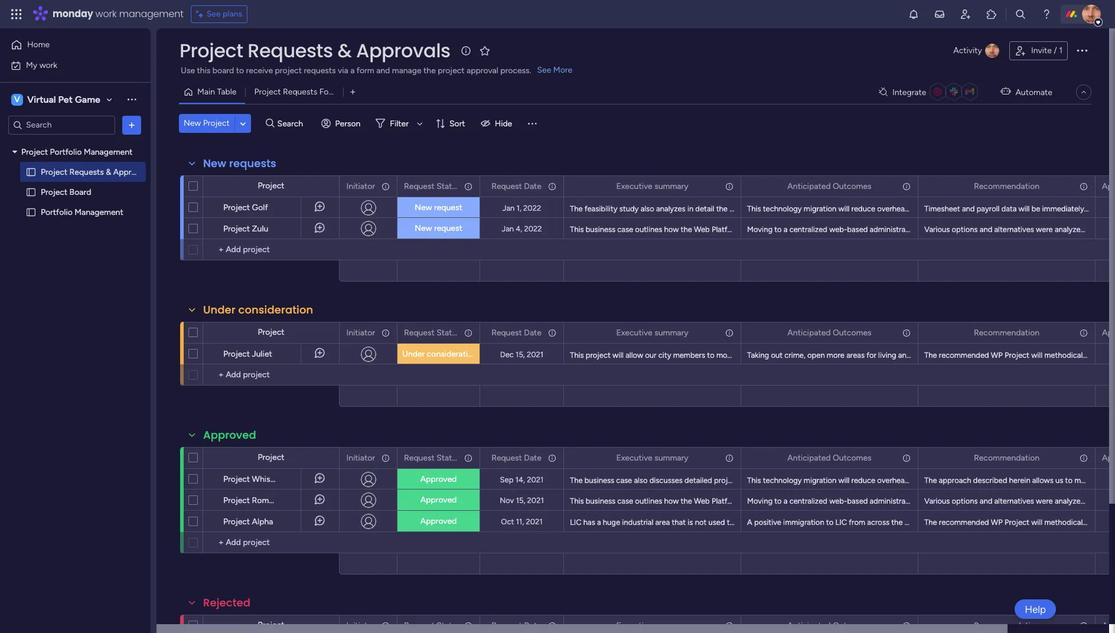 Task type: describe. For each thing, give the bounding box(es) containing it.
1 this business case outlines how the web platform (wp) project will address current business concerns, the benefits of the project, and recommendations and ju from the top
[[570, 225, 1116, 234]]

1 alternatives from the top
[[995, 225, 1035, 234]]

from
[[849, 518, 866, 527]]

2 options from the top
[[952, 497, 978, 506]]

open
[[808, 351, 825, 360]]

lic has a huge industrial area that is not used today. the plan is to bring 2/3 of the 3 supply centers across the country
[[570, 518, 976, 527]]

move
[[717, 351, 736, 360]]

automate
[[1016, 87, 1053, 97]]

case for project romeo
[[618, 497, 634, 506]]

project board
[[41, 187, 91, 197]]

3 recommendation field from the top
[[971, 452, 1043, 465]]

2 associated from the top
[[932, 476, 969, 485]]

to left move
[[707, 351, 715, 360]]

jan 1, 2022
[[503, 204, 541, 212]]

0 vertical spatial &
[[338, 37, 352, 64]]

select product image
[[11, 8, 22, 20]]

consideration inside field
[[238, 303, 313, 317]]

a inside use this board to receive project requests via a form and manage the project approval process. see more
[[351, 66, 355, 76]]

0 vertical spatial assumptions,
[[879, 204, 924, 213]]

2 reduce from the top
[[852, 476, 876, 485]]

3 recommendation from the top
[[974, 453, 1040, 463]]

the left feasibility
[[570, 204, 583, 213]]

2 platform from the top
[[712, 497, 741, 506]]

requests inside field
[[229, 156, 276, 171]]

approach
[[939, 476, 972, 485]]

2 lic from the left
[[836, 518, 847, 527]]

15, for dec
[[516, 350, 525, 359]]

this right dec 15, 2021
[[570, 351, 584, 360]]

1 vertical spatial management
[[75, 207, 123, 217]]

the left taking
[[925, 351, 937, 360]]

the right sep 14, 2021
[[570, 476, 583, 485]]

out
[[771, 351, 783, 360]]

virtual
[[27, 94, 56, 105]]

1 horizontal spatial consideration
[[427, 349, 478, 359]]

2021 for dec 15, 2021
[[527, 350, 544, 359]]

0 vertical spatial our
[[645, 351, 657, 360]]

activity button
[[949, 41, 1005, 60]]

the up that
[[681, 497, 692, 506]]

1 how from the top
[[664, 225, 679, 234]]

1 large from the top
[[1001, 204, 1018, 213]]

1 web from the top
[[694, 225, 710, 234]]

alpha
[[252, 517, 273, 527]]

my work button
[[7, 56, 127, 75]]

1 horizontal spatial under
[[402, 349, 425, 359]]

smith for project romeo
[[990, 497, 1010, 506]]

2 v2 ellipsis image from the left
[[463, 616, 472, 633]]

2 + add project text field from the top
[[209, 368, 334, 382]]

this right detail
[[747, 204, 761, 213]]

the left biggest
[[1047, 518, 1059, 527]]

and right jobs
[[969, 518, 982, 527]]

2 current from the top
[[831, 497, 856, 506]]

detailed
[[685, 476, 713, 485]]

jobs
[[953, 518, 967, 527]]

manage for romeo
[[1060, 497, 1088, 506]]

2021 for sep 14, 2021
[[527, 475, 544, 484]]

initiator for 3rd 'initiator' field
[[346, 453, 375, 463]]

1 with from the top
[[971, 204, 986, 213]]

consulting for romeo
[[1012, 497, 1049, 506]]

without
[[916, 351, 943, 360]]

the up a positive immigration to lic from across the city. 35k new jobs and positioning lic as the biggest industria on the bottom right of page
[[925, 497, 936, 506]]

1 + add project text field from the top
[[209, 243, 334, 257]]

2 city from the left
[[860, 351, 872, 360]]

work for monday
[[95, 7, 117, 21]]

executive summary field for new requests
[[614, 180, 692, 193]]

workspace image
[[11, 93, 23, 106]]

workspace selection element
[[11, 92, 102, 107]]

analyzes
[[656, 204, 686, 213]]

1 various options and alternatives were analyzed to determ from the top
[[925, 225, 1116, 234]]

2 is from the left
[[781, 518, 787, 527]]

oct
[[501, 517, 514, 526]]

the left "city."
[[892, 518, 903, 527]]

industrial
[[622, 518, 654, 527]]

1 vertical spatial alternative
[[949, 476, 986, 485]]

1 vertical spatial under consideration
[[402, 349, 478, 359]]

0 vertical spatial measures,
[[842, 204, 877, 213]]

help
[[1025, 604, 1046, 615]]

form
[[320, 87, 339, 97]]

industria
[[1088, 518, 1116, 527]]

3 anticipated from the top
[[788, 453, 831, 463]]

the recommended wp project will methodically migrate for under consideration
[[925, 351, 1116, 360]]

see plans
[[207, 9, 242, 19]]

2 large from the top
[[1001, 476, 1018, 485]]

administrative for romeo
[[870, 497, 919, 506]]

the right without
[[944, 351, 955, 360]]

1 across from the left
[[868, 518, 890, 527]]

1 new request from the top
[[415, 203, 463, 213]]

also for analyzes
[[641, 204, 655, 213]]

initiator for third 'initiator' field from the bottom of the page
[[346, 181, 375, 191]]

centers
[[884, 518, 910, 527]]

2 how from the top
[[664, 497, 679, 506]]

project left allow
[[586, 351, 611, 360]]

v2 search image
[[266, 117, 275, 130]]

and down timesheet and payroll data will be immediately accessib
[[1019, 225, 1032, 234]]

1 analyzed from the top
[[1055, 225, 1086, 234]]

status for third the request status field from the top of the page
[[437, 453, 461, 463]]

1 vertical spatial portfolio
[[41, 207, 73, 217]]

0 vertical spatial as
[[989, 351, 996, 360]]

plan
[[765, 518, 780, 527]]

project up project requests form button
[[275, 66, 302, 76]]

its for zulu
[[1089, 225, 1098, 234]]

3 request status field from the top
[[401, 452, 461, 465]]

allow
[[626, 351, 644, 360]]

search everything image
[[1015, 8, 1027, 20]]

2 determ from the top
[[1097, 497, 1116, 506]]

and inside use this board to receive project requests via a form and manage the project approval process. see more
[[376, 66, 390, 76]]

enjoy
[[783, 351, 802, 360]]

2 concerns, from the top
[[889, 497, 923, 506]]

2 new request from the top
[[415, 223, 463, 233]]

platform for project romeo
[[921, 497, 950, 506]]

use
[[181, 66, 195, 76]]

autopilot image
[[1001, 84, 1011, 99]]

anticipated outcomes for consideration
[[788, 328, 872, 338]]

the right detail
[[717, 204, 728, 213]]

0 vertical spatial portfolio
[[50, 147, 82, 157]]

invite / 1
[[1032, 45, 1063, 56]]

the approach described herein allows us to meet our co
[[925, 476, 1116, 485]]

to down us at the right bottom of the page
[[1051, 497, 1058, 506]]

New requests field
[[200, 156, 279, 171]]

the left data
[[988, 204, 999, 213]]

hide
[[495, 118, 512, 129]]

under consideration inside field
[[203, 303, 313, 317]]

a right crime
[[998, 351, 1002, 360]]

menu image
[[527, 118, 538, 129]]

smith for project zulu
[[990, 225, 1010, 234]]

14,
[[516, 475, 525, 484]]

1
[[1060, 45, 1063, 56]]

wp for approved
[[991, 518, 1003, 527]]

golf
[[252, 203, 268, 213]]

3 executive summary field from the top
[[614, 452, 692, 465]]

the down described
[[977, 497, 989, 506]]

3 app from the top
[[1103, 453, 1116, 463]]

increase
[[913, 351, 942, 360]]

under inside field
[[203, 303, 236, 317]]

inbox image
[[934, 8, 946, 20]]

the down in
[[681, 225, 692, 234]]

requests for project requests form button
[[283, 87, 317, 97]]

a for project romeo
[[784, 497, 788, 506]]

1 platform from the top
[[712, 225, 741, 234]]

be
[[1032, 204, 1041, 213]]

empl for project romeo
[[1100, 497, 1116, 506]]

virtual pet game
[[27, 94, 100, 105]]

migrate for under consideration
[[1091, 351, 1116, 360]]

requests for "project requests & approvals" field
[[248, 37, 333, 64]]

this project will allow our city members to move freely and to enjoy all the areas the city has to offer without taking crime as a consideration
[[570, 351, 1051, 360]]

1 migration from the top
[[804, 204, 837, 213]]

2 various from the top
[[925, 497, 950, 506]]

city.
[[905, 518, 920, 527]]

the left plan on the right
[[750, 518, 763, 527]]

2 areas from the left
[[847, 351, 865, 360]]

app for new requests
[[1103, 181, 1116, 191]]

pet
[[58, 94, 73, 105]]

2 currently from the top
[[1057, 476, 1087, 485]]

the right "city."
[[925, 518, 937, 527]]

to down accessib
[[1088, 225, 1095, 234]]

15, for nov
[[516, 496, 526, 505]]

1 request date field from the top
[[489, 180, 545, 193]]

the recommended wp project will methodically migrate for approved
[[925, 518, 1116, 527]]

and down described
[[980, 497, 993, 506]]

case for project whiskey
[[617, 476, 632, 485]]

and right living
[[899, 351, 911, 360]]

table
[[217, 87, 237, 97]]

and down herein
[[1019, 497, 1032, 506]]

2022 for golf
[[524, 204, 541, 212]]

1 request status field from the top
[[401, 180, 461, 193]]

executive for under consideration
[[617, 328, 653, 338]]

help image
[[1041, 8, 1053, 20]]

1 vertical spatial area
[[656, 518, 670, 527]]

1 currently from the top
[[1057, 204, 1087, 213]]

0 vertical spatial management
[[84, 147, 133, 157]]

the inside use this board to receive project requests via a form and manage the project approval process. see more
[[424, 66, 436, 76]]

1 horizontal spatial area
[[986, 351, 1001, 360]]

study
[[620, 204, 639, 213]]

1 this technology migration will reduce overhead costs associated with the large workforce currently required from the top
[[747, 204, 1116, 213]]

Approved field
[[200, 428, 259, 443]]

and right "constraints"
[[966, 204, 979, 213]]

management
[[119, 7, 184, 21]]

methodically for approved
[[1045, 518, 1089, 527]]

2 this technology migration will reduce overhead costs associated with the large workforce currently required from the top
[[747, 476, 1116, 485]]

2 (wp) from the top
[[743, 497, 760, 506]]

payroll
[[977, 204, 1000, 213]]

3 app field from the top
[[1100, 452, 1116, 465]]

request date for under consideration
[[492, 328, 542, 338]]

app field for new requests
[[1100, 180, 1116, 193]]

app field for under consideration
[[1100, 326, 1116, 339]]

to left enjoy
[[774, 351, 781, 360]]

more
[[554, 65, 573, 75]]

project whiskey
[[223, 474, 283, 485]]

summary for under consideration
[[655, 328, 689, 338]]

1 vertical spatial as
[[1038, 518, 1045, 527]]

and right constraints,
[[935, 476, 948, 485]]

main table
[[197, 87, 237, 97]]

2 workforce from the top
[[1020, 476, 1055, 485]]

11,
[[516, 517, 524, 526]]

us
[[1056, 476, 1064, 485]]

supply
[[859, 518, 882, 527]]

and down accessib
[[1098, 225, 1111, 234]]

my work
[[26, 60, 57, 70]]

biggest
[[1060, 518, 1086, 527]]

romeo
[[252, 496, 278, 506]]

my
[[26, 60, 37, 70]]

platform for project zulu
[[921, 225, 950, 234]]

and right freely
[[759, 351, 772, 360]]

executive summary field for under consideration
[[614, 326, 692, 339]]

person button
[[316, 114, 368, 133]]

workspace options image
[[126, 94, 138, 105]]

project requests form button
[[245, 83, 344, 102]]

0 vertical spatial performance
[[796, 204, 840, 213]]

1 vertical spatial our
[[1095, 476, 1106, 485]]

recommended for under consideration
[[939, 351, 990, 360]]

3 lic from the left
[[1024, 518, 1036, 527]]

1 determ from the top
[[1097, 225, 1116, 234]]

0 vertical spatial options.
[[1019, 204, 1046, 213]]

2 initiator field from the top
[[344, 326, 378, 339]]

2 across from the left
[[912, 518, 934, 527]]

3 initiator field from the top
[[344, 452, 378, 465]]

integrate
[[893, 87, 927, 97]]

country
[[949, 518, 976, 527]]

to right 'bring'
[[827, 518, 834, 527]]

1 request from the top
[[434, 203, 463, 213]]

2021 for nov 15, 2021
[[527, 496, 544, 505]]

1 concerns, from the top
[[889, 225, 923, 234]]

1 were from the top
[[1036, 225, 1053, 234]]

project inside button
[[254, 87, 281, 97]]

1 various from the top
[[925, 225, 950, 234]]

date for under consideration
[[524, 328, 542, 338]]

request status for 2nd the request status field from the bottom
[[404, 328, 461, 338]]

1 recommendations from the top
[[1034, 225, 1096, 234]]

freely
[[738, 351, 757, 360]]

2 request status field from the top
[[401, 326, 461, 339]]

recommendation field for requests
[[971, 180, 1043, 193]]

anticipated outcomes field for new requests
[[785, 180, 875, 193]]

new
[[937, 518, 951, 527]]

the left herein
[[988, 476, 999, 485]]

2 address from the top
[[802, 497, 829, 506]]

collapse board header image
[[1080, 87, 1089, 97]]

2 various options and alternatives were analyzed to determ from the top
[[925, 497, 1116, 506]]

1 project, from the top
[[991, 225, 1017, 234]]

nov 15, 2021
[[500, 496, 544, 505]]

to right us at the right bottom of the page
[[1066, 476, 1073, 485]]

project left 'goals,'
[[714, 476, 739, 485]]

jan 4, 2022
[[502, 224, 542, 233]]

moving for zulu
[[747, 225, 773, 234]]

2 ju from the top
[[1113, 497, 1116, 506]]

working
[[957, 351, 984, 360]]

to down immediately
[[1051, 225, 1058, 234]]

1 city from the left
[[659, 351, 672, 360]]

1 required from the top
[[1089, 204, 1116, 213]]

help button
[[1015, 600, 1057, 619]]

0 horizontal spatial options.
[[988, 476, 1015, 485]]

to down objectives,
[[775, 225, 782, 234]]

not
[[695, 518, 707, 527]]

2 were from the top
[[1036, 497, 1053, 506]]

this right nov 15, 2021
[[570, 497, 584, 506]]

and up industria
[[1098, 497, 1111, 506]]

3 v2 ellipsis image from the left
[[547, 616, 555, 633]]

the down "payroll"
[[977, 225, 989, 234]]

based for project zulu
[[848, 225, 868, 234]]

taking
[[945, 351, 966, 360]]

and down "payroll"
[[980, 225, 993, 234]]

crime,
[[785, 351, 806, 360]]

project juliet
[[223, 349, 272, 359]]

new inside button
[[184, 118, 201, 128]]

timesheet
[[925, 204, 961, 213]]

migrate for approved
[[1091, 518, 1116, 527]]

Project Requests & Approvals field
[[177, 37, 454, 64]]

work for my
[[39, 60, 57, 70]]

request date field for under consideration
[[489, 326, 545, 339]]

jan for zulu
[[502, 224, 514, 233]]

this up a
[[747, 476, 761, 485]]

taking out crime, open more areas for living and increase the working area opportunities
[[747, 351, 1049, 360]]

this right "jan 4, 2022"
[[570, 225, 584, 234]]

sep
[[500, 475, 514, 484]]

2 migration from the top
[[804, 476, 837, 485]]

timesheet and payroll data will be immediately accessib
[[925, 204, 1116, 213]]

add to favorites image
[[479, 45, 491, 56]]

to down meet
[[1088, 497, 1095, 506]]

0 horizontal spatial &
[[106, 167, 111, 177]]

allows
[[1033, 476, 1054, 485]]

the right 35k
[[936, 518, 947, 527]]

add view image
[[351, 88, 355, 97]]

1 benefits from the top
[[938, 225, 966, 234]]

to inside use this board to receive project requests via a form and manage the project approval process. see more
[[236, 66, 244, 76]]

public board image for portfolio management
[[25, 207, 37, 218]]

3 anticipated outcomes field from the top
[[785, 452, 875, 465]]

moving to a centralized web-based administrative platform will enable smith consulting to manage its empl for project romeo
[[747, 497, 1116, 506]]

oct 11, 2021
[[501, 517, 543, 526]]

rejected
[[203, 596, 251, 610]]

1 is from the left
[[688, 518, 693, 527]]

1 associated from the top
[[932, 204, 969, 213]]

2 benefits from the top
[[938, 497, 966, 506]]

manage inside use this board to receive project requests via a form and manage the project approval process. see more
[[392, 66, 422, 76]]

recommendation field for consideration
[[971, 326, 1043, 339]]

that
[[672, 518, 686, 527]]

offer
[[897, 351, 914, 360]]

based for project romeo
[[848, 497, 868, 506]]

anticipated outcomes field for under consideration
[[785, 326, 875, 339]]

notifications image
[[908, 8, 920, 20]]

2 vertical spatial of
[[831, 518, 838, 527]]

see plans button
[[191, 5, 248, 23]]

request status for 1st the request status field from the top
[[404, 181, 461, 191]]

sep 14, 2021
[[500, 475, 544, 484]]

form
[[357, 66, 374, 76]]

1 v2 ellipsis image from the left
[[381, 616, 389, 633]]

new requests
[[203, 156, 276, 171]]

1 options from the top
[[952, 225, 978, 234]]

0 vertical spatial case
[[618, 225, 634, 234]]

the right more
[[846, 351, 858, 360]]

1 ju from the top
[[1113, 225, 1116, 234]]



Task type: locate. For each thing, give the bounding box(es) containing it.
2 request from the top
[[434, 223, 463, 233]]

0 vertical spatial recommendation field
[[971, 180, 1043, 193]]

executive up allow
[[617, 328, 653, 338]]

+ Add project text field
[[209, 536, 334, 550]]

0 vertical spatial under
[[203, 303, 236, 317]]

2 costs from the top
[[912, 476, 930, 485]]

1 executive summary from the top
[[617, 181, 689, 191]]

3 date from the top
[[524, 453, 542, 463]]

0 vertical spatial this technology migration will reduce overhead costs associated with the large workforce currently required
[[747, 204, 1116, 213]]

centralized for zulu
[[790, 225, 828, 234]]

App field
[[1100, 180, 1116, 193], [1100, 326, 1116, 339], [1100, 452, 1116, 465]]

0 vertical spatial summary
[[655, 181, 689, 191]]

executive for new requests
[[617, 181, 653, 191]]

james peterson image
[[1083, 5, 1101, 24]]

0 vertical spatial various
[[925, 225, 950, 234]]

empl for project zulu
[[1100, 225, 1116, 234]]

with
[[971, 204, 986, 213], [971, 476, 986, 485]]

new inside field
[[203, 156, 226, 171]]

invite members image
[[960, 8, 972, 20]]

of right 2/3
[[831, 518, 838, 527]]

1 anticipated outcomes field from the top
[[785, 180, 875, 193]]

2 date from the top
[[524, 328, 542, 338]]

1 horizontal spatial has
[[874, 351, 886, 360]]

enable for romeo
[[965, 497, 988, 506]]

process.
[[501, 66, 532, 76]]

outlines down the study
[[635, 225, 663, 234]]

see left more
[[537, 65, 552, 75]]

the left 3
[[840, 518, 851, 527]]

2 vertical spatial requests
[[69, 167, 104, 177]]

2021 for oct 11, 2021
[[526, 517, 543, 526]]

overhead left timesheet
[[878, 204, 910, 213]]

1 vertical spatial app
[[1103, 328, 1116, 338]]

anticipated outcomes up the feasibility study also analyzes in detail the project objectives, performance measures, assumptions, constraints and alternative options.
[[788, 181, 872, 191]]

areas
[[826, 351, 844, 360], [847, 351, 865, 360]]

this business case outlines how the web platform (wp) project will address current business concerns, the benefits of the project, and recommendations and ju up 3
[[570, 497, 1116, 506]]

Request Date field
[[489, 180, 545, 193], [489, 326, 545, 339], [489, 452, 545, 465]]

1 vertical spatial methodically
[[1045, 518, 1089, 527]]

2 recommendation field from the top
[[971, 326, 1043, 339]]

smith down data
[[990, 225, 1010, 234]]

via
[[338, 66, 348, 76]]

costs
[[912, 204, 930, 213], [912, 476, 930, 485]]

2022 for zulu
[[524, 224, 542, 233]]

2 request date field from the top
[[489, 326, 545, 339]]

arrow down image
[[413, 116, 427, 131]]

performance
[[796, 204, 840, 213], [763, 476, 807, 485]]

to left the "offer"
[[888, 351, 895, 360]]

sort
[[450, 118, 465, 129]]

1 vertical spatial platform
[[921, 497, 950, 506]]

recommendations down immediately
[[1034, 225, 1096, 234]]

anticipated for new requests
[[788, 181, 831, 191]]

were
[[1036, 225, 1053, 234], [1036, 497, 1053, 506]]

how
[[664, 225, 679, 234], [664, 497, 679, 506]]

2021 right 14,
[[527, 475, 544, 484]]

to up 'lic has a huge industrial area that is not used today. the plan is to bring 2/3 of the 3 supply centers across the country'
[[775, 497, 782, 506]]

1 vertical spatial various
[[925, 497, 950, 506]]

3 executive from the top
[[617, 453, 653, 463]]

described
[[974, 476, 1008, 485]]

project down show board description "icon"
[[438, 66, 465, 76]]

5 v2 ellipsis image from the left
[[1079, 616, 1087, 633]]

summary for new requests
[[655, 181, 689, 191]]

0 vertical spatial web-
[[830, 225, 848, 234]]

recommendations
[[1034, 225, 1096, 234], [1034, 497, 1096, 506]]

jan
[[503, 204, 515, 212], [502, 224, 514, 233]]

1 vertical spatial assumptions,
[[846, 476, 891, 485]]

0 vertical spatial see
[[207, 9, 221, 19]]

a
[[747, 518, 753, 527]]

0 vertical spatial has
[[874, 351, 886, 360]]

2 methodically from the top
[[1045, 518, 1089, 527]]

date for approved
[[524, 453, 542, 463]]

0 vertical spatial migrate
[[1091, 351, 1116, 360]]

its for romeo
[[1089, 497, 1098, 506]]

3 outcomes from the top
[[833, 453, 872, 463]]

1 smith from the top
[[990, 225, 1010, 234]]

0 vertical spatial outcomes
[[833, 181, 872, 191]]

1 vertical spatial performance
[[763, 476, 807, 485]]

2 vertical spatial initiator field
[[344, 452, 378, 465]]

2 anticipated from the top
[[788, 328, 831, 338]]

0 vertical spatial wp
[[991, 351, 1003, 360]]

project, down data
[[991, 225, 1017, 234]]

0 vertical spatial of
[[968, 225, 975, 234]]

2 based from the top
[[848, 497, 868, 506]]

wp for under consideration
[[991, 351, 1003, 360]]

2/3
[[817, 518, 829, 527]]

0 vertical spatial methodically
[[1045, 351, 1089, 360]]

2021 down sep 14, 2021
[[527, 496, 544, 505]]

consideration up the juliet
[[238, 303, 313, 317]]

angle down image
[[240, 119, 246, 128]]

assumptions, left timesheet
[[879, 204, 924, 213]]

activity
[[954, 45, 983, 56]]

invite
[[1032, 45, 1052, 56]]

to left 'bring'
[[789, 518, 796, 527]]

1 technology from the top
[[763, 204, 802, 213]]

under consideration
[[203, 303, 313, 317], [402, 349, 478, 359]]

1 recommendation field from the top
[[971, 180, 1043, 193]]

public board image
[[25, 166, 37, 178]]

0 vertical spatial alternative
[[981, 204, 1017, 213]]

outlines
[[635, 225, 663, 234], [635, 497, 663, 506]]

overhead
[[878, 204, 910, 213], [878, 476, 910, 485]]

caret down image
[[12, 148, 17, 156]]

2 15, from the top
[[516, 496, 526, 505]]

1 address from the top
[[802, 225, 829, 234]]

1 moving to a centralized web-based administrative platform will enable smith consulting to manage its empl from the top
[[747, 225, 1116, 234]]

centralized down the feasibility study also analyzes in detail the project objectives, performance measures, assumptions, constraints and alternative options.
[[790, 225, 828, 234]]

0 vertical spatial options
[[952, 225, 978, 234]]

request
[[404, 181, 435, 191], [492, 181, 522, 191], [404, 328, 435, 338], [492, 328, 522, 338], [404, 453, 435, 463], [492, 453, 522, 463]]

2021 right dec
[[527, 350, 544, 359]]

associated left described
[[932, 476, 969, 485]]

huge
[[603, 518, 620, 527]]

taking
[[747, 351, 769, 360]]

0 vertical spatial benefits
[[938, 225, 966, 234]]

1 horizontal spatial see
[[537, 65, 552, 75]]

2 administrative from the top
[[870, 497, 919, 506]]

centralized for romeo
[[790, 497, 828, 506]]

2 with from the top
[[971, 476, 986, 485]]

recommendations down us at the right bottom of the page
[[1034, 497, 1096, 506]]

2 vertical spatial executive summary field
[[614, 452, 692, 465]]

3 summary from the top
[[655, 453, 689, 463]]

2 vertical spatial recommendation field
[[971, 452, 1043, 465]]

a for project zulu
[[784, 225, 788, 234]]

1 vertical spatial analyzed
[[1055, 497, 1086, 506]]

0 vertical spatial request
[[434, 203, 463, 213]]

+ add project text field down zulu
[[209, 243, 334, 257]]

options image
[[126, 119, 138, 131]]

portfolio down project board
[[41, 207, 73, 217]]

1 outlines from the top
[[635, 225, 663, 234]]

Executive summary field
[[614, 180, 692, 193], [614, 326, 692, 339], [614, 452, 692, 465]]

1 vertical spatial outcomes
[[833, 328, 872, 338]]

feasibility
[[585, 204, 618, 213]]

option
[[0, 141, 151, 144]]

were down be
[[1036, 225, 1053, 234]]

methodically for under consideration
[[1045, 351, 1089, 360]]

2021
[[527, 350, 544, 359], [527, 475, 544, 484], [527, 496, 544, 505], [526, 517, 543, 526]]

initiator for 2nd 'initiator' field from the top
[[346, 328, 375, 338]]

request date up dec 15, 2021
[[492, 328, 542, 338]]

1 current from the top
[[831, 225, 856, 234]]

Anticipated Outcomes field
[[785, 180, 875, 193], [785, 326, 875, 339], [785, 452, 875, 465]]

status for 2nd the request status field from the bottom
[[437, 328, 461, 338]]

0 vertical spatial recommendation
[[974, 181, 1040, 191]]

bring
[[798, 518, 816, 527]]

manage up biggest
[[1060, 497, 1088, 506]]

home
[[27, 40, 50, 50]]

goals,
[[741, 476, 761, 485]]

2 web from the top
[[694, 497, 710, 506]]

were down the allows
[[1036, 497, 1053, 506]]

Recommendation field
[[971, 180, 1043, 193], [971, 326, 1043, 339], [971, 452, 1043, 465]]

v2 ellipsis image
[[902, 616, 910, 633]]

Rejected field
[[200, 596, 253, 611]]

0 vertical spatial centralized
[[790, 225, 828, 234]]

see inside use this board to receive project requests via a form and manage the project approval process. see more
[[537, 65, 552, 75]]

Initiator field
[[344, 180, 378, 193], [344, 326, 378, 339], [344, 452, 378, 465]]

request date for approved
[[492, 453, 542, 463]]

1 vertical spatial required
[[1089, 476, 1116, 485]]

recommendation for under consideration
[[974, 328, 1040, 338]]

various
[[925, 225, 950, 234], [925, 497, 950, 506]]

column information image
[[464, 182, 473, 191], [1080, 182, 1089, 191], [548, 328, 557, 338], [725, 328, 734, 338], [902, 328, 912, 338], [464, 454, 473, 463], [725, 454, 734, 463], [381, 621, 391, 631], [464, 621, 473, 631], [902, 621, 912, 631], [1080, 621, 1089, 631]]

1 costs from the top
[[912, 204, 930, 213]]

request date up 1,
[[492, 181, 542, 191]]

positive
[[755, 518, 782, 527]]

3 request date field from the top
[[489, 452, 545, 465]]

column information image
[[381, 182, 391, 191], [548, 182, 557, 191], [725, 182, 734, 191], [902, 182, 912, 191], [381, 328, 391, 338], [464, 328, 473, 338], [1080, 328, 1089, 338], [381, 454, 391, 463], [548, 454, 557, 463], [902, 454, 912, 463], [1080, 454, 1089, 463], [548, 621, 557, 631], [725, 621, 734, 631]]

the
[[570, 204, 583, 213], [925, 351, 937, 360], [570, 476, 583, 485], [925, 476, 937, 485], [750, 518, 763, 527], [925, 518, 937, 527]]

app
[[1103, 181, 1116, 191], [1103, 328, 1116, 338], [1103, 453, 1116, 463]]

1 horizontal spatial &
[[338, 37, 352, 64]]

monday
[[53, 7, 93, 21]]

and right form
[[376, 66, 390, 76]]

1 vertical spatial ju
[[1113, 497, 1116, 506]]

1 vertical spatial recommendation field
[[971, 326, 1043, 339]]

migrate
[[1091, 351, 1116, 360], [1091, 518, 1116, 527]]

wp right country
[[991, 518, 1003, 527]]

1 migrate from the top
[[1091, 351, 1116, 360]]

platform
[[921, 225, 950, 234], [921, 497, 950, 506]]

see more link
[[536, 64, 574, 76]]

requests inside project requests form button
[[283, 87, 317, 97]]

1 areas from the left
[[826, 351, 844, 360]]

1 horizontal spatial lic
[[836, 518, 847, 527]]

is left not
[[688, 518, 693, 527]]

ju
[[1113, 225, 1116, 234], [1113, 497, 1116, 506]]

the left approval
[[424, 66, 436, 76]]

required right immediately
[[1089, 204, 1116, 213]]

case down the study
[[618, 225, 634, 234]]

public board image for project board
[[25, 186, 37, 198]]

options image
[[1075, 43, 1090, 57]]

1 executive summary field from the top
[[614, 180, 692, 193]]

0 vertical spatial approvals
[[356, 37, 451, 64]]

0 vertical spatial initiator field
[[344, 180, 378, 193]]

0 vertical spatial request date
[[492, 181, 542, 191]]

moving for romeo
[[747, 497, 773, 506]]

project left objectives,
[[730, 204, 755, 213]]

2 summary from the top
[[655, 328, 689, 338]]

1 moving from the top
[[747, 225, 773, 234]]

a right via
[[351, 66, 355, 76]]

executive summary up "analyzes"
[[617, 181, 689, 191]]

1 horizontal spatial approvals
[[356, 37, 451, 64]]

monday work management
[[53, 7, 184, 21]]

executive summary for new requests
[[617, 181, 689, 191]]

show board description image
[[459, 45, 473, 57]]

1 vertical spatial request date
[[492, 328, 542, 338]]

2022 right 4,
[[524, 224, 542, 233]]

outlines up industrial
[[635, 497, 663, 506]]

1 vertical spatial 2022
[[524, 224, 542, 233]]

1 vertical spatial executive
[[617, 328, 653, 338]]

filter
[[390, 118, 409, 129]]

1 15, from the top
[[516, 350, 525, 359]]

project,
[[991, 225, 1017, 234], [991, 497, 1017, 506]]

jan for golf
[[503, 204, 515, 212]]

project golf
[[223, 203, 268, 213]]

v2 ellipsis image
[[381, 616, 389, 633], [463, 616, 472, 633], [547, 616, 555, 633], [724, 616, 733, 633], [1079, 616, 1087, 633]]

areas right open
[[826, 351, 844, 360]]

2 required from the top
[[1089, 476, 1116, 485]]

list box containing project portfolio management
[[0, 139, 151, 382]]

enable for zulu
[[965, 225, 988, 234]]

associated
[[932, 204, 969, 213], [932, 476, 969, 485]]

web- for zulu
[[830, 225, 848, 234]]

0 vertical spatial moving
[[747, 225, 773, 234]]

1 vertical spatial has
[[584, 518, 596, 527]]

recommendation
[[974, 181, 1040, 191], [974, 328, 1040, 338], [974, 453, 1040, 463]]

dapulse integrations image
[[879, 88, 888, 97]]

area left that
[[656, 518, 670, 527]]

2 anticipated outcomes from the top
[[788, 328, 872, 338]]

1 request status from the top
[[404, 181, 461, 191]]

how down 'discusses'
[[664, 497, 679, 506]]

main
[[197, 87, 215, 97]]

3 request status from the top
[[404, 453, 461, 463]]

project inside button
[[203, 118, 230, 128]]

approvals inside list box
[[113, 167, 150, 177]]

0 horizontal spatial consideration
[[238, 303, 313, 317]]

portfolio management
[[41, 207, 123, 217]]

sort button
[[431, 114, 473, 133]]

1 vertical spatial reduce
[[852, 476, 876, 485]]

2 consulting from the top
[[1012, 497, 1049, 506]]

this business case outlines how the web platform (wp) project will address current business concerns, the benefits of the project, and recommendations and ju
[[570, 225, 1116, 234], [570, 497, 1116, 506]]

anticipated for under consideration
[[788, 328, 831, 338]]

plans
[[223, 9, 242, 19]]

with left data
[[971, 204, 986, 213]]

0 vertical spatial project requests & approvals
[[180, 37, 451, 64]]

workforce right data
[[1020, 204, 1055, 213]]

objectives,
[[757, 204, 794, 213]]

2 public board image from the top
[[25, 207, 37, 218]]

requests
[[304, 66, 336, 76], [229, 156, 276, 171]]

recommendation up opportunities on the bottom right of page
[[974, 328, 1040, 338]]

a for project alpha
[[597, 518, 601, 527]]

platform up a positive immigration to lic from across the city. 35k new jobs and positioning lic as the biggest industria on the bottom right of page
[[921, 497, 950, 506]]

0 vertical spatial web
[[694, 225, 710, 234]]

0 horizontal spatial has
[[584, 518, 596, 527]]

use this board to receive project requests via a form and manage the project approval process. see more
[[181, 65, 573, 76]]

our left co on the right
[[1095, 476, 1106, 485]]

as right crime
[[989, 351, 996, 360]]

alternative
[[981, 204, 1017, 213], [949, 476, 986, 485]]

2 recommendations from the top
[[1034, 497, 1096, 506]]

apps image
[[986, 8, 998, 20]]

1 lic from the left
[[570, 518, 582, 527]]

administrative for zulu
[[870, 225, 919, 234]]

various options and alternatives were analyzed to determ
[[925, 225, 1116, 234], [925, 497, 1116, 506]]

web down detail
[[694, 225, 710, 234]]

moving down objectives,
[[747, 225, 773, 234]]

also
[[641, 204, 655, 213], [634, 476, 648, 485]]

0 vertical spatial outlines
[[635, 225, 663, 234]]

1 vertical spatial jan
[[502, 224, 514, 233]]

1 wp from the top
[[991, 351, 1003, 360]]

based up from
[[848, 497, 868, 506]]

also for discusses
[[634, 476, 648, 485]]

Request Status field
[[401, 180, 461, 193], [401, 326, 461, 339], [401, 452, 461, 465]]

moving down 'goals,'
[[747, 497, 773, 506]]

0 horizontal spatial work
[[39, 60, 57, 70]]

2 alternatives from the top
[[995, 497, 1035, 506]]

0 vertical spatial request date field
[[489, 180, 545, 193]]

approved inside field
[[203, 428, 256, 443]]

0 horizontal spatial across
[[868, 518, 890, 527]]

immigration
[[784, 518, 825, 527]]

3 request date from the top
[[492, 453, 542, 463]]

person
[[335, 118, 361, 129]]

1 initiator from the top
[[346, 181, 375, 191]]

1 (wp) from the top
[[743, 225, 760, 234]]

consideration
[[238, 303, 313, 317], [427, 349, 478, 359], [1004, 351, 1051, 360]]

date up dec 15, 2021
[[524, 328, 542, 338]]

requests inside use this board to receive project requests via a form and manage the project approval process. see more
[[304, 66, 336, 76]]

across left new
[[912, 518, 934, 527]]

centralized up 'bring'
[[790, 497, 828, 506]]

portfolio down search in workspace field
[[50, 147, 82, 157]]

0 vertical spatial the recommended wp project will methodically migrate
[[925, 351, 1116, 360]]

0 vertical spatial (wp)
[[743, 225, 760, 234]]

area
[[986, 351, 1001, 360], [656, 518, 670, 527]]

2 analyzed from the top
[[1055, 497, 1086, 506]]

1 anticipated outcomes from the top
[[788, 181, 872, 191]]

0 vertical spatial request status field
[[401, 180, 461, 193]]

2 vertical spatial request status
[[404, 453, 461, 463]]

options. right data
[[1019, 204, 1046, 213]]

2 project, from the top
[[991, 497, 1017, 506]]

members
[[673, 351, 706, 360]]

project
[[275, 66, 302, 76], [438, 66, 465, 76], [730, 204, 755, 213], [586, 351, 611, 360], [714, 476, 739, 485]]

1 vertical spatial project,
[[991, 497, 1017, 506]]

recommended for approved
[[939, 518, 990, 527]]

moving to a centralized web-based administrative platform will enable smith consulting to manage its empl for project zulu
[[747, 225, 1116, 234]]

Search field
[[275, 115, 310, 132]]

Search in workspace field
[[25, 118, 99, 132]]

approvals
[[356, 37, 451, 64], [113, 167, 150, 177]]

web- for romeo
[[830, 497, 848, 506]]

2 vertical spatial anticipated
[[788, 453, 831, 463]]

None field
[[344, 620, 378, 633], [401, 620, 461, 633], [489, 620, 545, 633], [614, 620, 692, 633], [785, 620, 875, 633], [971, 620, 1043, 633], [1100, 620, 1116, 633], [344, 620, 378, 633], [401, 620, 461, 633], [489, 620, 545, 633], [614, 620, 692, 633], [785, 620, 875, 633], [971, 620, 1043, 633], [1100, 620, 1116, 633]]

3 anticipated outcomes from the top
[[788, 453, 872, 463]]

the business case also discusses detailed project goals, performance measures, assumptions, constraints, and alternative options.
[[570, 476, 1015, 485]]

0 vertical spatial required
[[1089, 204, 1116, 213]]

1 the recommended wp project will methodically migrate from the top
[[925, 351, 1116, 360]]

0 horizontal spatial our
[[645, 351, 657, 360]]

1 vertical spatial wp
[[991, 518, 1003, 527]]

2 enable from the top
[[965, 497, 988, 506]]

anticipated up this project will allow our city members to move freely and to enjoy all the areas the city has to offer without taking crime as a consideration
[[788, 328, 831, 338]]

discusses
[[650, 476, 683, 485]]

requests up 'receive'
[[248, 37, 333, 64]]

2 vertical spatial app field
[[1100, 452, 1116, 465]]

platform down timesheet
[[921, 225, 950, 234]]

1 public board image from the top
[[25, 186, 37, 198]]

Under consideration field
[[200, 303, 316, 318]]

3 executive summary from the top
[[617, 453, 689, 463]]

1 vertical spatial empl
[[1100, 497, 1116, 506]]

1 web- from the top
[[830, 225, 848, 234]]

manage down immediately
[[1060, 225, 1088, 234]]

as left biggest
[[1038, 518, 1045, 527]]

alternative up country
[[949, 476, 986, 485]]

1 initiator field from the top
[[344, 180, 378, 193]]

project requests & approvals
[[180, 37, 451, 64], [41, 167, 150, 177]]

35k
[[921, 518, 935, 527]]

1 reduce from the top
[[852, 204, 876, 213]]

+ Add project text field
[[209, 243, 334, 257], [209, 368, 334, 382]]

request
[[434, 203, 463, 213], [434, 223, 463, 233]]

outcomes for new requests
[[833, 181, 872, 191]]

2 horizontal spatial consideration
[[1004, 351, 1051, 360]]

project zulu
[[223, 224, 268, 234]]

current down the feasibility study also analyzes in detail the project objectives, performance measures, assumptions, constraints and alternative options.
[[831, 225, 856, 234]]

case up industrial
[[618, 497, 634, 506]]

2 this business case outlines how the web platform (wp) project will address current business concerns, the benefits of the project, and recommendations and ju from the top
[[570, 497, 1116, 506]]

0 vertical spatial overhead
[[878, 204, 910, 213]]

empl down co on the right
[[1100, 497, 1116, 506]]

public board image
[[25, 186, 37, 198], [25, 207, 37, 218]]

work right monday
[[95, 7, 117, 21]]

request status for third the request status field from the top of the page
[[404, 453, 461, 463]]

large right "payroll"
[[1001, 204, 1018, 213]]

filter button
[[371, 114, 427, 133]]

1 summary from the top
[[655, 181, 689, 191]]

main table button
[[179, 83, 245, 102]]

detail
[[696, 204, 715, 213]]

2 executive from the top
[[617, 328, 653, 338]]

status for 1st the request status field from the top
[[437, 181, 461, 191]]

manage for zulu
[[1060, 225, 1088, 234]]

0 vertical spatial concerns,
[[889, 225, 923, 234]]

1 vertical spatial options
[[952, 497, 978, 506]]

4 v2 ellipsis image from the left
[[724, 616, 733, 633]]

project romeo
[[223, 496, 278, 506]]

1 vertical spatial concerns,
[[889, 497, 923, 506]]

1 vertical spatial workforce
[[1020, 476, 1055, 485]]

recommendation for new requests
[[974, 181, 1040, 191]]

whiskey
[[252, 474, 283, 485]]

0 vertical spatial consulting
[[1012, 225, 1049, 234]]

15, right dec
[[516, 350, 525, 359]]

requests down "project requests & approvals" field
[[304, 66, 336, 76]]

2 outlines from the top
[[635, 497, 663, 506]]

the left approach
[[925, 476, 937, 485]]

the right all
[[813, 351, 824, 360]]

how down "analyzes"
[[664, 225, 679, 234]]

and left "payroll"
[[963, 204, 975, 213]]

see inside see plans 'button'
[[207, 9, 221, 19]]

is right plan on the right
[[781, 518, 787, 527]]

game
[[75, 94, 100, 105]]

1 vertical spatial 15,
[[516, 496, 526, 505]]

1 vertical spatial + add project text field
[[209, 368, 334, 382]]

analyzed up biggest
[[1055, 497, 1086, 506]]

1 vertical spatial moving
[[747, 497, 773, 506]]

executive summary up allow
[[617, 328, 689, 338]]

0 vertical spatial workforce
[[1020, 204, 1055, 213]]

0 vertical spatial ju
[[1113, 225, 1116, 234]]

2 request date from the top
[[492, 328, 542, 338]]

executive up 'discusses'
[[617, 453, 653, 463]]

1 outcomes from the top
[[833, 181, 872, 191]]

1 overhead from the top
[[878, 204, 910, 213]]

zulu
[[252, 224, 268, 234]]

1 vertical spatial initiator field
[[344, 326, 378, 339]]

outcomes for under consideration
[[833, 328, 872, 338]]

1 vertical spatial with
[[971, 476, 986, 485]]

1 vertical spatial various options and alternatives were analyzed to determ
[[925, 497, 1116, 506]]

1 vertical spatial of
[[968, 497, 975, 506]]

0 vertical spatial its
[[1089, 225, 1098, 234]]

1 horizontal spatial as
[[1038, 518, 1045, 527]]

2 recommendation from the top
[[974, 328, 1040, 338]]

0 vertical spatial request status
[[404, 181, 461, 191]]

invite / 1 button
[[1010, 41, 1068, 60]]

0 vertical spatial initiator
[[346, 181, 375, 191]]

app for under consideration
[[1103, 328, 1116, 338]]

2 overhead from the top
[[878, 476, 910, 485]]

recommendation up the 'the approach described herein allows us to meet our co'
[[974, 453, 1040, 463]]

3 initiator from the top
[[346, 453, 375, 463]]

anticipated outcomes for requests
[[788, 181, 872, 191]]

2 its from the top
[[1089, 497, 1098, 506]]

executive summary for under consideration
[[617, 328, 689, 338]]

list box
[[0, 139, 151, 382]]

1 horizontal spatial under consideration
[[402, 349, 478, 359]]

this technology migration will reduce overhead costs associated with the large workforce currently required
[[747, 204, 1116, 213], [747, 476, 1116, 485]]

receive
[[246, 66, 273, 76]]

various down timesheet
[[925, 225, 950, 234]]

request date field for approved
[[489, 452, 545, 465]]

date up jan 1, 2022
[[524, 181, 542, 191]]

1 date from the top
[[524, 181, 542, 191]]

1 vertical spatial initiator
[[346, 328, 375, 338]]

in
[[688, 204, 694, 213]]

1 request date from the top
[[492, 181, 542, 191]]

the down timesheet
[[925, 225, 936, 234]]

1 vertical spatial measures,
[[809, 476, 844, 485]]

1 vertical spatial executive summary
[[617, 328, 689, 338]]

various up a positive immigration to lic from across the city. 35k new jobs and positioning lic as the biggest industria on the bottom right of page
[[925, 497, 950, 506]]

consideration left dec
[[427, 349, 478, 359]]

1 recommendation from the top
[[974, 181, 1040, 191]]

work inside 'button'
[[39, 60, 57, 70]]

consulting for zulu
[[1012, 225, 1049, 234]]

0 horizontal spatial lic
[[570, 518, 582, 527]]

0 vertical spatial date
[[524, 181, 542, 191]]

smith up positioning
[[990, 497, 1010, 506]]

0 horizontal spatial areas
[[826, 351, 844, 360]]

executive summary
[[617, 181, 689, 191], [617, 328, 689, 338], [617, 453, 689, 463]]

0 vertical spatial current
[[831, 225, 856, 234]]

project requests form
[[254, 87, 339, 97]]

project requests & approvals inside list box
[[41, 167, 150, 177]]



Task type: vqa. For each thing, say whether or not it's contained in the screenshot.
the bottom options.
yes



